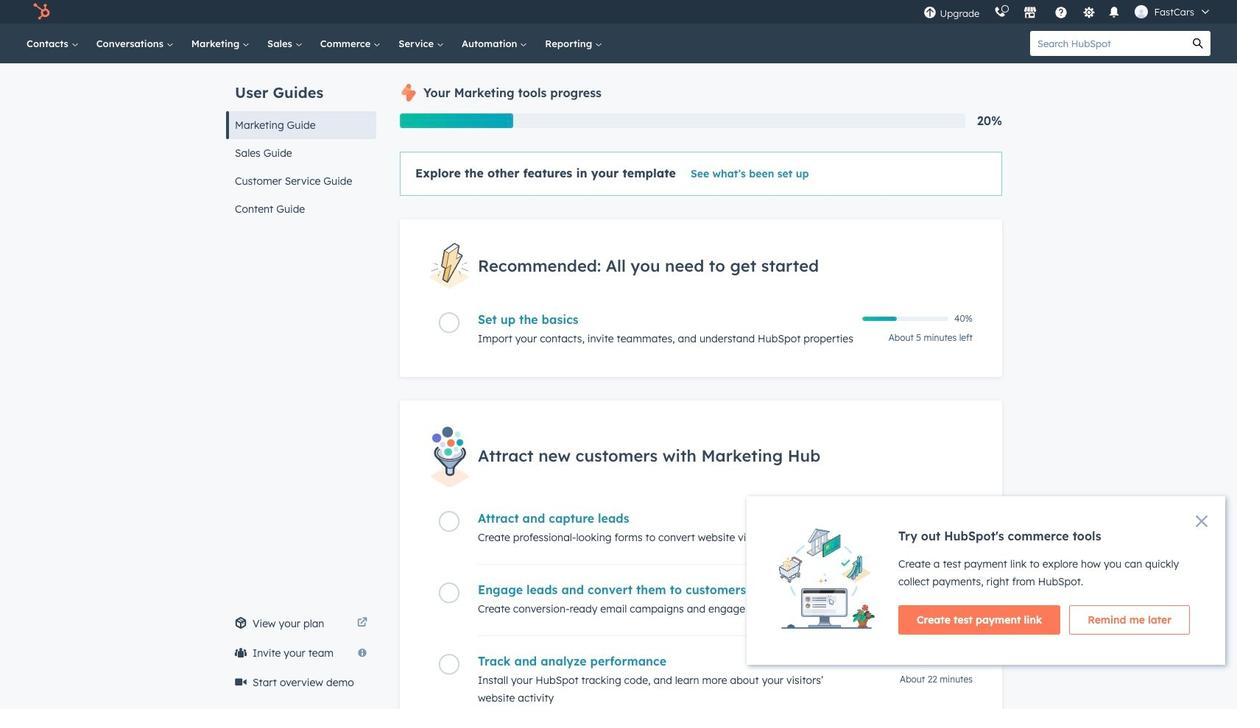 Task type: describe. For each thing, give the bounding box(es) containing it.
close image
[[1197, 516, 1208, 528]]

marketplaces image
[[1025, 7, 1038, 20]]

christina overa image
[[1136, 5, 1149, 18]]

Search HubSpot search field
[[1031, 31, 1186, 56]]



Task type: locate. For each thing, give the bounding box(es) containing it.
menu
[[917, 0, 1220, 24]]

user guides element
[[226, 63, 377, 223]]

[object object] complete progress bar
[[863, 317, 897, 321]]

progress bar
[[400, 113, 513, 128]]

2 link opens in a new window image from the top
[[357, 618, 368, 629]]

1 link opens in a new window image from the top
[[357, 615, 368, 633]]

link opens in a new window image
[[357, 615, 368, 633], [357, 618, 368, 629]]



Task type: vqa. For each thing, say whether or not it's contained in the screenshot.
[object Object] complete PROGRESS BAR
yes



